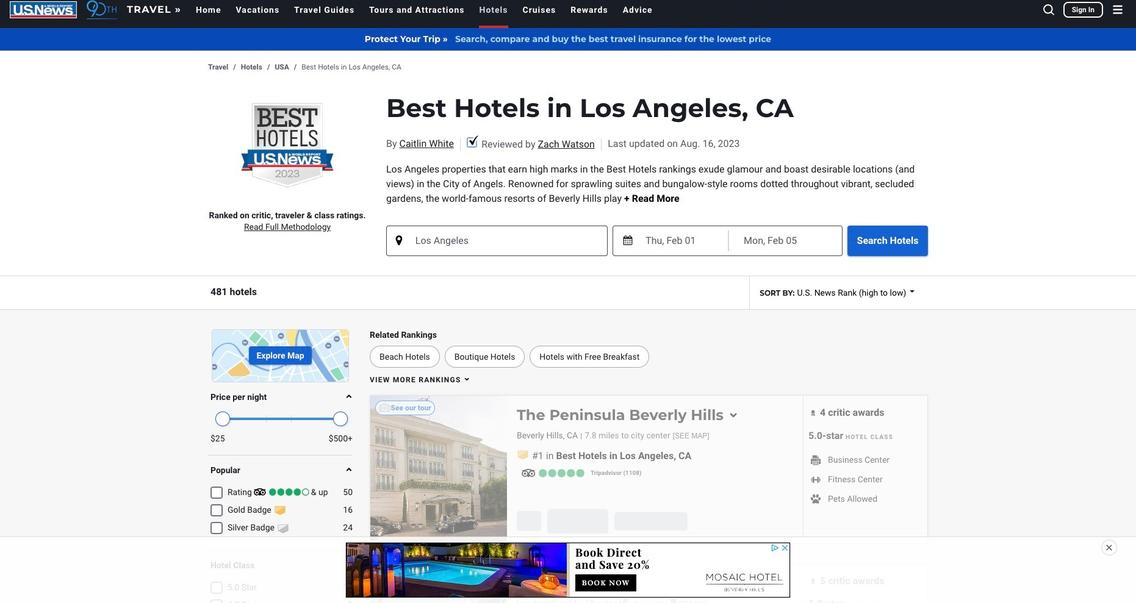 Task type: vqa. For each thing, say whether or not it's contained in the screenshot.
'field' at the top of page
yes



Task type: locate. For each thing, give the bounding box(es) containing it.
90th anniversary logo image
[[87, 0, 117, 20]]

None field
[[414, 235, 608, 248]]

4 stars rating image
[[250, 487, 314, 498]]



Task type: describe. For each thing, give the bounding box(es) containing it.
Start Date text field
[[646, 230, 701, 252]]

advertisement element
[[346, 543, 791, 598]]

tripadvisor traveler rating 5 based on 1108 reviews image
[[517, 468, 590, 480]]

End Date text field
[[744, 230, 799, 252]]

interact with the calendar and add the check-in date for your trip. image
[[623, 236, 633, 246]]

open extra navigation menu image
[[1111, 2, 1126, 17]]

Los Angeles text field
[[414, 235, 608, 248]]

search image
[[1042, 2, 1057, 17]]

u.s. news and world report logo image
[[10, 1, 77, 18]]



